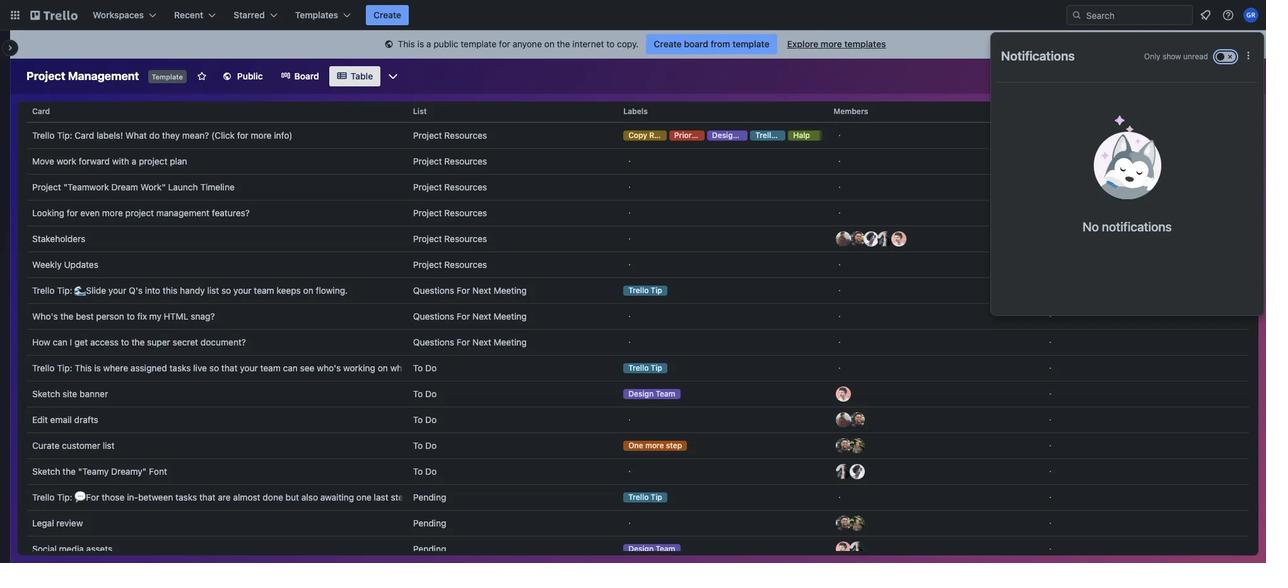 Task type: locate. For each thing, give the bounding box(es) containing it.
row
[[27, 97, 1249, 127], [27, 122, 1249, 149], [27, 148, 1249, 175], [27, 174, 1249, 201], [27, 200, 1249, 226], [27, 226, 1249, 252], [27, 252, 1249, 278], [27, 278, 1249, 304], [27, 303, 1249, 330], [27, 329, 1249, 356], [27, 355, 1249, 382], [27, 381, 1249, 408], [27, 407, 1249, 433], [27, 433, 1249, 459], [27, 459, 1249, 485], [27, 484, 1249, 511], [27, 510, 1249, 537], [27, 536, 1249, 563]]

also
[[301, 492, 318, 503]]

do
[[425, 363, 437, 373], [425, 389, 437, 399], [425, 414, 437, 425], [425, 440, 437, 451], [425, 466, 437, 477]]

6 project resources from the top
[[413, 259, 487, 270]]

2 row from the top
[[27, 122, 1249, 149]]

project for weekly updates
[[413, 259, 442, 270]]

members
[[834, 107, 868, 116]]

who's the best person to fix my html snag? link
[[32, 304, 403, 329]]

2 vertical spatial for
[[67, 208, 78, 218]]

trello tip: this is where assigned tasks live so that your team can see who's working on what and when it's due.
[[32, 363, 487, 373]]

explore
[[787, 38, 818, 49]]

back to home image
[[30, 5, 78, 25]]

do
[[149, 130, 160, 141]]

one
[[628, 441, 643, 450]]

stephen (stephen11674280) image
[[878, 232, 893, 247], [836, 464, 851, 479], [850, 542, 865, 557]]

public button
[[214, 66, 270, 86]]

legal review link
[[32, 511, 403, 536]]

trello tip button
[[618, 278, 829, 303], [618, 356, 829, 381], [618, 485, 829, 510]]

1 horizontal spatial for
[[237, 130, 248, 141]]

0 vertical spatial questions for next meeting
[[413, 285, 527, 296]]

1 vertical spatial can
[[283, 363, 298, 373]]

halp
[[793, 131, 810, 140]]

more inside trello tip: card labels! what do they mean? (click for more info) link
[[251, 130, 272, 141]]

management
[[156, 208, 209, 218]]

questions for next meeting for so
[[413, 285, 527, 296]]

2 brooke (brooke94205718) image from the top
[[850, 516, 865, 531]]

18 row from the top
[[27, 536, 1249, 563]]

on right keeps
[[303, 285, 313, 296]]

8 row from the top
[[27, 278, 1249, 304]]

done
[[263, 492, 283, 503]]

sketch left site
[[32, 389, 60, 399]]

to do for edit email drafts
[[413, 414, 437, 425]]

launch
[[168, 182, 198, 192]]

color: purple, title: "design team" element
[[707, 131, 759, 141], [623, 389, 680, 399], [623, 544, 680, 555]]

2 vertical spatial for
[[457, 337, 470, 348]]

1 to from the top
[[413, 363, 423, 373]]

the left super
[[132, 337, 145, 348]]

0 vertical spatial is
[[417, 38, 424, 49]]

2 vertical spatial janelle (janelle549) image
[[850, 464, 865, 479]]

on right the anyone
[[544, 38, 554, 49]]

more right 'even'
[[102, 208, 123, 218]]

2 vertical spatial meeting
[[494, 337, 527, 348]]

2 vertical spatial stephen (stephen11674280) image
[[850, 542, 865, 557]]

3 questions for next meeting from the top
[[413, 337, 527, 348]]

1 vertical spatial so
[[209, 363, 219, 373]]

sketch inside sketch the "teamy dreamy" font link
[[32, 466, 60, 477]]

3 next from the top
[[472, 337, 491, 348]]

1 vertical spatial card
[[75, 130, 94, 141]]

javier (javier85303346) image
[[1199, 67, 1216, 85], [836, 232, 851, 247]]

0 horizontal spatial template
[[461, 38, 497, 49]]

row containing trello tip: card labels! what do they mean? (click for more info)
[[27, 122, 1249, 149]]

internet
[[572, 38, 604, 49]]

0 vertical spatial javier (javier85303346) image
[[1199, 67, 1216, 85]]

3 do from the top
[[425, 414, 437, 425]]

1 questions from the top
[[413, 285, 454, 296]]

1 vertical spatial to
[[127, 311, 135, 322]]

0 vertical spatial trello tip button
[[618, 278, 829, 303]]

2 vertical spatial trello tip
[[628, 493, 662, 502]]

to left copy.
[[606, 38, 615, 49]]

1 row from the top
[[27, 97, 1249, 127]]

tip
[[778, 131, 789, 140], [651, 286, 662, 295], [651, 363, 662, 373], [651, 493, 662, 502]]

0 horizontal spatial on
[[303, 285, 313, 296]]

2 project resources from the top
[[413, 156, 487, 167]]

taco image
[[1094, 115, 1161, 199]]

janelle (janelle549) image down chris (chris42642663) image
[[850, 464, 865, 479]]

to do for sketch site banner
[[413, 389, 437, 399]]

0 vertical spatial design team button
[[618, 382, 829, 407]]

with
[[112, 156, 129, 167]]

tip: up work
[[57, 130, 72, 141]]

1 vertical spatial color: purple, title: "design team" element
[[623, 389, 680, 399]]

1 questions for next meeting from the top
[[413, 285, 527, 296]]

16 row from the top
[[27, 484, 1249, 511]]

2 vertical spatial next
[[472, 337, 491, 348]]

3 for from the top
[[457, 337, 470, 348]]

only show unread
[[1144, 52, 1208, 61]]

todd (todd05497623) image
[[892, 232, 907, 247]]

5 row from the top
[[27, 200, 1249, 226]]

javier (javier85303346) image left todd (todd05497623) image
[[836, 232, 851, 247]]

resources for management
[[444, 208, 487, 218]]

0 vertical spatial team
[[739, 131, 759, 140]]

Board name text field
[[20, 66, 145, 86]]

the inside how can i get access to the super secret document? link
[[132, 337, 145, 348]]

super
[[147, 337, 170, 348]]

2 vertical spatial questions for next meeting
[[413, 337, 527, 348]]

team
[[739, 131, 759, 140], [656, 389, 675, 399], [656, 544, 675, 554]]

2 do from the top
[[425, 389, 437, 399]]

0 vertical spatial can
[[53, 337, 67, 348]]

6 resources from the top
[[444, 259, 487, 270]]

best
[[76, 311, 94, 322]]

social media assets link
[[32, 537, 403, 562]]

when
[[430, 363, 452, 373]]

pending for legal review
[[413, 518, 446, 529]]

project down "project "teamwork dream work" launch timeline"
[[125, 208, 154, 218]]

template
[[152, 73, 183, 81]]

color: lime, title: "halp" element
[[788, 131, 824, 141]]

so
[[221, 285, 231, 296], [209, 363, 219, 373]]

color: red, title: "priority" element
[[669, 131, 705, 141]]

open information menu image
[[1222, 9, 1235, 21]]

public
[[237, 71, 263, 81]]

0 horizontal spatial a
[[132, 156, 136, 167]]

to right access
[[121, 337, 129, 348]]

0 vertical spatial team
[[254, 285, 274, 296]]

template
[[461, 38, 497, 49], [733, 38, 769, 49]]

7 row from the top
[[27, 252, 1249, 278]]

looking
[[32, 208, 64, 218]]

0 horizontal spatial list
[[103, 440, 114, 451]]

4 to do from the top
[[413, 440, 437, 451]]

this down get
[[75, 363, 92, 373]]

2 vertical spatial on
[[378, 363, 388, 373]]

color: sky, title: "trello tip" element for questions for next meeting
[[623, 286, 667, 296]]

create up sm image
[[373, 9, 401, 20]]

color: sky, title: "trello tip" element
[[750, 131, 789, 141], [623, 286, 667, 296], [623, 363, 667, 373], [623, 493, 667, 503]]

on left what
[[378, 363, 388, 373]]

to for sketch site banner
[[413, 389, 423, 399]]

project resources
[[413, 130, 487, 141], [413, 156, 487, 167], [413, 182, 487, 192], [413, 208, 487, 218], [413, 233, 487, 244], [413, 259, 487, 270]]

for left the anyone
[[499, 38, 510, 49]]

5 to from the top
[[413, 466, 423, 477]]

janelle (janelle549) image down unread
[[1182, 67, 1200, 85]]

a left public
[[426, 38, 431, 49]]

1 next from the top
[[472, 285, 491, 296]]

4 row from the top
[[27, 174, 1249, 201]]

they
[[162, 130, 180, 141]]

work"
[[140, 182, 166, 192]]

to for sketch the "teamy dreamy" font
[[413, 466, 423, 477]]

tasks
[[169, 363, 191, 373], [175, 492, 197, 503]]

for left 'even'
[[67, 208, 78, 218]]

0 vertical spatial card
[[32, 107, 50, 116]]

1 brooke (brooke94205718) image from the top
[[850, 438, 865, 454]]

row containing legal review
[[27, 510, 1249, 537]]

2 vertical spatial team
[[656, 544, 675, 554]]

filters
[[1094, 71, 1120, 81]]

2 trello tip button from the top
[[618, 356, 829, 381]]

forward
[[79, 156, 110, 167]]

team for keeps
[[254, 285, 274, 296]]

0 vertical spatial next
[[472, 285, 491, 296]]

1 vertical spatial team
[[656, 389, 675, 399]]

only
[[1144, 52, 1160, 61]]

2 resources from the top
[[444, 156, 487, 167]]

template right public
[[461, 38, 497, 49]]

2 to do from the top
[[413, 389, 437, 399]]

pending for social media assets
[[413, 544, 446, 555]]

5 to do from the top
[[413, 466, 437, 477]]

1 horizontal spatial this
[[398, 38, 415, 49]]

2 horizontal spatial on
[[544, 38, 554, 49]]

next
[[472, 285, 491, 296], [472, 311, 491, 322], [472, 337, 491, 348]]

1 vertical spatial design
[[628, 389, 654, 399]]

card button
[[27, 97, 408, 127]]

0 horizontal spatial card
[[32, 107, 50, 116]]

Search field
[[1082, 6, 1192, 25]]

card up "move"
[[32, 107, 50, 116]]

design team for pending
[[628, 544, 675, 554]]

timeline
[[200, 182, 235, 192]]

1 vertical spatial tasks
[[175, 492, 197, 503]]

2 to from the top
[[413, 389, 423, 399]]

trello tip: 💬for those in-between tasks that are almost done but also awaiting one last step. link
[[32, 485, 411, 510]]

1 trello tip button from the top
[[618, 278, 829, 303]]

sketch the "teamy dreamy" font link
[[32, 459, 403, 484]]

0 vertical spatial brooke (brooke94205718) image
[[850, 438, 865, 454]]

create left board
[[654, 38, 682, 49]]

row containing sketch the "teamy dreamy" font
[[27, 459, 1249, 485]]

card left labels!
[[75, 130, 94, 141]]

1 horizontal spatial a
[[426, 38, 431, 49]]

your
[[108, 285, 126, 296], [233, 285, 251, 296], [240, 363, 258, 373]]

javier (javier85303346) image left +
[[1199, 67, 1216, 85]]

0 vertical spatial color: purple, title: "design team" element
[[707, 131, 759, 141]]

9 row from the top
[[27, 303, 1249, 330]]

0 vertical spatial pending
[[413, 492, 446, 503]]

to do for sketch the "teamy dreamy" font
[[413, 466, 437, 477]]

2 vertical spatial questions
[[413, 337, 454, 348]]

for for so
[[457, 285, 470, 296]]

trello
[[32, 130, 55, 141], [755, 131, 776, 140], [32, 285, 55, 296], [628, 286, 649, 295], [32, 363, 55, 373], [628, 363, 649, 373], [32, 492, 55, 503], [628, 493, 649, 502]]

can left see
[[283, 363, 298, 373]]

2 next from the top
[[472, 311, 491, 322]]

is left public
[[417, 38, 424, 49]]

project for trello tip: card labels! what do they mean? (click for more info)
[[413, 130, 442, 141]]

a
[[426, 38, 431, 49], [132, 156, 136, 167]]

0 vertical spatial design team
[[628, 389, 675, 399]]

1 vertical spatial sketch
[[32, 466, 60, 477]]

0 vertical spatial that
[[221, 363, 237, 373]]

3 trello tip button from the top
[[618, 485, 829, 510]]

plan
[[170, 156, 187, 167]]

can left i
[[53, 337, 67, 348]]

1 vertical spatial a
[[132, 156, 136, 167]]

brooke (brooke94205718) image for to do
[[850, 438, 865, 454]]

3 resources from the top
[[444, 182, 487, 192]]

3 trello tip from the top
[[628, 493, 662, 502]]

design team for to do
[[628, 389, 675, 399]]

in-
[[127, 492, 138, 503]]

get
[[74, 337, 88, 348]]

to do for trello tip: this is where assigned tasks live so that your team can see who's working on what and when it's due.
[[413, 363, 437, 373]]

do for edit email drafts
[[425, 414, 437, 425]]

3 meeting from the top
[[494, 337, 527, 348]]

1 resources from the top
[[444, 130, 487, 141]]

trello tip for questions for next meeting
[[628, 286, 662, 295]]

3 row from the top
[[27, 148, 1249, 175]]

0 vertical spatial tasks
[[169, 363, 191, 373]]

14 row from the top
[[27, 433, 1249, 459]]

2 trello tip from the top
[[628, 363, 662, 373]]

a right with
[[132, 156, 136, 167]]

10 row from the top
[[27, 329, 1249, 356]]

12 row from the top
[[27, 381, 1249, 408]]

tip: for this
[[57, 363, 72, 373]]

todd (todd05497623) image
[[836, 387, 851, 402], [836, 542, 851, 557]]

team left keeps
[[254, 285, 274, 296]]

q's
[[129, 285, 143, 296]]

snag?
[[191, 311, 215, 322]]

more inside explore more templates link
[[821, 38, 842, 49]]

3 project resources from the top
[[413, 182, 487, 192]]

access
[[90, 337, 119, 348]]

0 vertical spatial sketch
[[32, 389, 60, 399]]

review
[[56, 518, 83, 529]]

tip: up site
[[57, 363, 72, 373]]

(click
[[211, 130, 235, 141]]

chris (chris42642663) image
[[1166, 67, 1183, 85], [850, 232, 865, 247], [836, 438, 851, 454], [836, 516, 851, 531]]

stakeholders link
[[32, 226, 403, 252]]

1 sketch from the top
[[32, 389, 60, 399]]

1 vertical spatial questions
[[413, 311, 454, 322]]

1 meeting from the top
[[494, 285, 527, 296]]

tip: left 💬for
[[57, 492, 72, 503]]

brooke (brooke94205718) image
[[1133, 67, 1151, 85]]

1 trello tip from the top
[[628, 286, 662, 295]]

row containing social media assets
[[27, 536, 1249, 563]]

1 vertical spatial design team button
[[618, 537, 829, 562]]

2 pending from the top
[[413, 518, 446, 529]]

0 vertical spatial for
[[499, 38, 510, 49]]

2 vertical spatial trello tip button
[[618, 485, 829, 510]]

janelle (janelle549) image left todd (todd05497623) image
[[864, 232, 879, 247]]

5 do from the top
[[425, 466, 437, 477]]

1 horizontal spatial is
[[417, 38, 424, 49]]

3 pending from the top
[[413, 544, 446, 555]]

the inside who's the best person to fix my html snag? link
[[60, 311, 73, 322]]

0 horizontal spatial create
[[373, 9, 401, 20]]

the
[[557, 38, 570, 49], [60, 311, 73, 322], [132, 337, 145, 348], [63, 466, 76, 477]]

1 horizontal spatial javier (javier85303346) image
[[1199, 67, 1216, 85]]

html
[[164, 311, 188, 322]]

1 horizontal spatial card
[[75, 130, 94, 141]]

tip: for 💬for
[[57, 492, 72, 503]]

2 template from the left
[[733, 38, 769, 49]]

that down document?
[[221, 363, 237, 373]]

curate customer list
[[32, 440, 114, 451]]

15 row from the top
[[27, 459, 1249, 485]]

4 to from the top
[[413, 440, 423, 451]]

1 vertical spatial this
[[75, 363, 92, 373]]

2 tip: from the top
[[57, 285, 72, 296]]

starred
[[234, 9, 265, 20]]

0 horizontal spatial that
[[199, 492, 215, 503]]

so right live
[[209, 363, 219, 373]]

the left the best
[[60, 311, 73, 322]]

javier (javier85303346) image
[[836, 413, 851, 428]]

your down weekly updates link
[[233, 285, 251, 296]]

17 row from the top
[[27, 510, 1249, 537]]

1 vertical spatial javier (javier85303346) image
[[836, 232, 851, 247]]

1 vertical spatial meeting
[[494, 311, 527, 322]]

where
[[103, 363, 128, 373]]

customer
[[62, 440, 100, 451]]

members button
[[829, 97, 1039, 127]]

3 to do from the top
[[413, 414, 437, 425]]

1 horizontal spatial so
[[221, 285, 231, 296]]

social media assets
[[32, 544, 112, 555]]

4 project resources from the top
[[413, 208, 487, 218]]

list right handy
[[207, 285, 219, 296]]

more
[[821, 38, 842, 49], [251, 130, 272, 141], [102, 208, 123, 218], [645, 441, 664, 450]]

11 row from the top
[[27, 355, 1249, 382]]

row containing looking for even more project management features?
[[27, 200, 1249, 226]]

1 vertical spatial team
[[260, 363, 281, 373]]

0 vertical spatial a
[[426, 38, 431, 49]]

explore more templates link
[[780, 34, 894, 54]]

2 design team from the top
[[628, 544, 675, 554]]

0 vertical spatial for
[[457, 285, 470, 296]]

document?
[[200, 337, 246, 348]]

next for document?
[[472, 337, 491, 348]]

sketch inside sketch site banner link
[[32, 389, 60, 399]]

tasks left live
[[169, 363, 191, 373]]

table
[[18, 97, 1259, 563]]

more right explore
[[821, 38, 842, 49]]

5 resources from the top
[[444, 233, 487, 244]]

project "teamwork dream work" launch timeline link
[[32, 175, 403, 200]]

for right (click
[[237, 130, 248, 141]]

2 vertical spatial to
[[121, 337, 129, 348]]

create for create board from template
[[654, 38, 682, 49]]

1 horizontal spatial on
[[378, 363, 388, 373]]

1 vertical spatial brooke (brooke94205718) image
[[850, 516, 865, 531]]

0 vertical spatial meeting
[[494, 285, 527, 296]]

0 vertical spatial create
[[373, 9, 401, 20]]

your for tasks
[[240, 363, 258, 373]]

board link
[[273, 66, 327, 86]]

row containing trello tip: 🌊slide your q's into this handy list so your team keeps on flowing.
[[27, 278, 1249, 304]]

i
[[70, 337, 72, 348]]

so down weekly updates link
[[221, 285, 231, 296]]

more left info)
[[251, 130, 272, 141]]

sketch down curate
[[32, 466, 60, 477]]

project management
[[26, 69, 139, 83]]

3 questions from the top
[[413, 337, 454, 348]]

color: yellow, title: "copy request" element
[[623, 131, 679, 141]]

1 vertical spatial for
[[237, 130, 248, 141]]

4 resources from the top
[[444, 208, 487, 218]]

1 project resources from the top
[[413, 130, 487, 141]]

1 vertical spatial questions for next meeting
[[413, 311, 527, 322]]

tasks for that
[[175, 492, 197, 503]]

create inside button
[[373, 9, 401, 20]]

tip for pending
[[651, 493, 662, 502]]

0 vertical spatial project
[[139, 156, 167, 167]]

trello tip button for questions for next meeting
[[618, 278, 829, 303]]

1 horizontal spatial that
[[221, 363, 237, 373]]

row containing project "teamwork dream work" launch timeline
[[27, 174, 1249, 201]]

0 horizontal spatial can
[[53, 337, 67, 348]]

1 for from the top
[[457, 285, 470, 296]]

project for looking for even more project management features?
[[413, 208, 442, 218]]

to left fix
[[127, 311, 135, 322]]

filters button
[[1075, 66, 1124, 86]]

color: sky, title: "trello tip" element for pending
[[623, 493, 667, 503]]

13 row from the top
[[27, 407, 1249, 433]]

table containing trello tip: card labels! what do they mean? (click for more info)
[[18, 97, 1259, 563]]

2 design team button from the top
[[618, 537, 829, 562]]

3 tip: from the top
[[57, 363, 72, 373]]

1 do from the top
[[425, 363, 437, 373]]

edit email drafts link
[[32, 408, 403, 433]]

mean?
[[182, 130, 209, 141]]

1 design team button from the top
[[618, 382, 829, 407]]

project left plan
[[139, 156, 167, 167]]

2 sketch from the top
[[32, 466, 60, 477]]

1 to do from the top
[[413, 363, 437, 373]]

1 vertical spatial project
[[125, 208, 154, 218]]

more right one
[[645, 441, 664, 450]]

1 vertical spatial pending
[[413, 518, 446, 529]]

0 vertical spatial this
[[398, 38, 415, 49]]

1 vertical spatial todd (todd05497623) image
[[836, 542, 851, 557]]

list up sketch the "teamy dreamy" font
[[103, 440, 114, 451]]

sketch site banner link
[[32, 382, 403, 407]]

create
[[373, 9, 401, 20], [654, 38, 682, 49]]

do for trello tip: this is where assigned tasks live so that your team can see who's working on what and when it's due.
[[425, 363, 437, 373]]

0 vertical spatial list
[[207, 285, 219, 296]]

brooke (brooke94205718) image
[[850, 438, 865, 454], [850, 516, 865, 531]]

3 to from the top
[[413, 414, 423, 425]]

this right sm image
[[398, 38, 415, 49]]

6 row from the top
[[27, 226, 1249, 252]]

is left where
[[94, 363, 101, 373]]

1 vertical spatial is
[[94, 363, 101, 373]]

the inside sketch the "teamy dreamy" font link
[[63, 466, 76, 477]]

1 design team from the top
[[628, 389, 675, 399]]

row containing card
[[27, 97, 1249, 127]]

1 horizontal spatial create
[[654, 38, 682, 49]]

1 vertical spatial next
[[472, 311, 491, 322]]

tasks right between
[[175, 492, 197, 503]]

sketch for sketch the "teamy dreamy" font
[[32, 466, 60, 477]]

star or unstar board image
[[197, 71, 207, 81]]

template right from
[[733, 38, 769, 49]]

team left see
[[260, 363, 281, 373]]

1 horizontal spatial template
[[733, 38, 769, 49]]

that left are
[[199, 492, 215, 503]]

your down document?
[[240, 363, 258, 373]]

0 vertical spatial stephen (stephen11674280) image
[[878, 232, 893, 247]]

4 tip: from the top
[[57, 492, 72, 503]]

project
[[26, 69, 65, 83], [413, 130, 442, 141], [413, 156, 442, 167], [32, 182, 61, 192], [413, 182, 442, 192], [413, 208, 442, 218], [413, 233, 442, 244], [413, 259, 442, 270]]

color: sky, title: "trello tip" element for to do
[[623, 363, 667, 373]]

janelle (janelle549) image
[[1182, 67, 1200, 85], [864, 232, 879, 247], [850, 464, 865, 479]]

curate customer list link
[[32, 433, 403, 459]]

0 vertical spatial todd (todd05497623) image
[[836, 387, 851, 402]]

4 do from the top
[[425, 440, 437, 451]]

your inside trello tip: this is where assigned tasks live so that your team can see who's working on what and when it's due. link
[[240, 363, 258, 373]]

trello tip
[[628, 286, 662, 295], [628, 363, 662, 373], [628, 493, 662, 502]]

greg robinson (gregrobinson96) image
[[1243, 8, 1259, 23]]

do for sketch site banner
[[425, 389, 437, 399]]

1 tip: from the top
[[57, 130, 72, 141]]

tip: left 🌊slide
[[57, 285, 72, 296]]

the left "teamy
[[63, 466, 76, 477]]

1 vertical spatial create
[[654, 38, 682, 49]]

font
[[149, 466, 167, 477]]

1 todd (todd05497623) image from the top
[[836, 387, 851, 402]]



Task type: describe. For each thing, give the bounding box(es) containing it.
project "teamwork dream work" launch timeline
[[32, 182, 235, 192]]

my
[[149, 311, 161, 322]]

updates
[[64, 259, 98, 270]]

0 vertical spatial janelle (janelle549) image
[[1182, 67, 1200, 85]]

who's
[[32, 311, 58, 322]]

row containing who's the best person to fix my html snag?
[[27, 303, 1249, 330]]

step.
[[391, 492, 411, 503]]

that inside trello tip: this is where assigned tasks live so that your team can see who's working on what and when it's due. link
[[221, 363, 237, 373]]

drafts
[[74, 414, 98, 425]]

0 horizontal spatial for
[[67, 208, 78, 218]]

fix
[[137, 311, 147, 322]]

5
[[1224, 72, 1229, 81]]

more inside color: orange, title: "one more step" element
[[645, 441, 664, 450]]

0 vertical spatial so
[[221, 285, 231, 296]]

do for sketch the "teamy dreamy" font
[[425, 466, 437, 477]]

do for curate customer list
[[425, 440, 437, 451]]

weekly
[[32, 259, 62, 270]]

trello tip: this is where assigned tasks live so that your team can see who's working on what and when it's due. link
[[32, 356, 487, 381]]

due.
[[469, 363, 487, 373]]

color: orange, title: "one more step" element
[[623, 441, 687, 451]]

one more step
[[628, 441, 682, 450]]

0 horizontal spatial this
[[75, 363, 92, 373]]

one
[[356, 492, 372, 503]]

table link
[[329, 66, 381, 86]]

your left 'q's'
[[108, 285, 126, 296]]

live
[[193, 363, 207, 373]]

1 vertical spatial list
[[103, 440, 114, 451]]

0 notifications image
[[1198, 8, 1213, 23]]

project resources for do
[[413, 130, 487, 141]]

to do for curate customer list
[[413, 440, 437, 451]]

tip: for 🌊slide
[[57, 285, 72, 296]]

meeting for so
[[494, 285, 527, 296]]

your for this
[[233, 285, 251, 296]]

sketch the "teamy dreamy" font
[[32, 466, 167, 477]]

templates button
[[287, 5, 358, 25]]

2 for from the top
[[457, 311, 470, 322]]

project resources for timeline
[[413, 182, 487, 192]]

project resources for management
[[413, 208, 487, 218]]

edit email drafts
[[32, 414, 98, 425]]

how can i get access to the super secret document?
[[32, 337, 246, 348]]

5 project resources from the top
[[413, 233, 487, 244]]

working
[[343, 363, 375, 373]]

one more step button
[[618, 433, 829, 459]]

to for edit email drafts
[[413, 414, 423, 425]]

1 vertical spatial janelle (janelle549) image
[[864, 232, 879, 247]]

0 vertical spatial to
[[606, 38, 615, 49]]

management
[[68, 69, 139, 83]]

questions for document?
[[413, 337, 454, 348]]

assigned
[[131, 363, 167, 373]]

meeting for document?
[[494, 337, 527, 348]]

stakeholders
[[32, 233, 85, 244]]

create button
[[366, 5, 409, 25]]

primary element
[[0, 0, 1266, 30]]

trello tip for to do
[[628, 363, 662, 373]]

starred button
[[226, 5, 285, 25]]

how
[[32, 337, 50, 348]]

the left the internet
[[557, 38, 570, 49]]

a inside move work forward with a project plan link
[[132, 156, 136, 167]]

this
[[163, 285, 177, 296]]

2 todd (todd05497623) image from the top
[[836, 542, 851, 557]]

create board from template link
[[646, 34, 777, 54]]

copy request priority
[[628, 131, 701, 140]]

search image
[[1072, 10, 1082, 20]]

team for pending
[[656, 544, 675, 554]]

resources for project
[[444, 156, 487, 167]]

design team trello tip halp
[[712, 131, 810, 140]]

+
[[1220, 72, 1224, 81]]

email
[[50, 414, 72, 425]]

customize views image
[[387, 70, 400, 83]]

"teamwork
[[63, 182, 109, 192]]

to for trello tip: this is where assigned tasks live so that your team can see who's working on what and when it's due.
[[413, 363, 423, 373]]

trello tip: 🌊slide your q's into this handy list so your team keeps on flowing.
[[32, 285, 348, 296]]

trello tip: card labels! what do they mean? (click for more info) link
[[32, 123, 403, 148]]

trello tip: card labels! what do they mean? (click for more info)
[[32, 130, 292, 141]]

workspaces
[[93, 9, 144, 20]]

design for to do
[[628, 389, 654, 399]]

tip: for card
[[57, 130, 72, 141]]

list
[[413, 107, 427, 116]]

team for to do
[[656, 389, 675, 399]]

1 vertical spatial that
[[199, 492, 215, 503]]

next for so
[[472, 285, 491, 296]]

to for curate customer list
[[413, 440, 423, 451]]

row containing move work forward with a project plan
[[27, 148, 1249, 175]]

tip for questions for next meeting
[[651, 286, 662, 295]]

design team button for to do
[[618, 382, 829, 407]]

project for move work forward with a project plan
[[413, 156, 442, 167]]

tasks for live
[[169, 363, 191, 373]]

show
[[1163, 52, 1181, 61]]

even
[[80, 208, 100, 218]]

0 horizontal spatial javier (javier85303346) image
[[836, 232, 851, 247]]

move work forward with a project plan
[[32, 156, 187, 167]]

project for stakeholders
[[413, 233, 442, 244]]

1 horizontal spatial list
[[207, 285, 219, 296]]

is inside table
[[94, 363, 101, 373]]

step
[[666, 441, 682, 450]]

assets
[[86, 544, 112, 555]]

templates
[[295, 9, 338, 20]]

show menu image
[[1243, 70, 1255, 83]]

recent
[[174, 9, 203, 20]]

project resources for project
[[413, 156, 487, 167]]

request
[[649, 131, 679, 140]]

and
[[412, 363, 428, 373]]

trello tip button for to do
[[618, 356, 829, 381]]

caity (caity) image
[[1149, 67, 1167, 85]]

resources for do
[[444, 130, 487, 141]]

info)
[[274, 130, 292, 141]]

trello tip: 🌊slide your q's into this handy list so your team keeps on flowing. link
[[32, 278, 403, 303]]

sm image
[[383, 38, 395, 51]]

row containing edit email drafts
[[27, 407, 1249, 433]]

💬for
[[75, 492, 99, 503]]

chris (chris42642663) image
[[850, 413, 865, 428]]

public
[[434, 38, 458, 49]]

row containing trello tip: this is where assigned tasks live so that your team can see who's working on what and when it's due.
[[27, 355, 1249, 382]]

2 questions for next meeting from the top
[[413, 311, 527, 322]]

sketch for sketch site banner
[[32, 389, 60, 399]]

1 pending from the top
[[413, 492, 446, 503]]

2 horizontal spatial for
[[499, 38, 510, 49]]

what
[[125, 130, 147, 141]]

2 questions from the top
[[413, 311, 454, 322]]

brooke (brooke94205718) image for pending
[[850, 516, 865, 531]]

1 vertical spatial on
[[303, 285, 313, 296]]

questions for so
[[413, 285, 454, 296]]

labels!
[[96, 130, 123, 141]]

into
[[145, 285, 160, 296]]

team for can
[[260, 363, 281, 373]]

who's the best person to fix my html snag?
[[32, 311, 215, 322]]

row containing curate customer list
[[27, 433, 1249, 459]]

1 template from the left
[[461, 38, 497, 49]]

project for project "teamwork dream work" launch timeline
[[413, 182, 442, 192]]

design for pending
[[628, 544, 654, 554]]

2 meeting from the top
[[494, 311, 527, 322]]

+ 5
[[1220, 72, 1229, 81]]

0 horizontal spatial so
[[209, 363, 219, 373]]

create for create
[[373, 9, 401, 20]]

row containing sketch site banner
[[27, 381, 1249, 408]]

dream
[[111, 182, 138, 192]]

more inside looking for even more project management features? link
[[102, 208, 123, 218]]

row containing weekly updates
[[27, 252, 1249, 278]]

legal review
[[32, 518, 83, 529]]

row containing stakeholders
[[27, 226, 1249, 252]]

create board from template
[[654, 38, 769, 49]]

row containing how can i get access to the super secret document?
[[27, 329, 1249, 356]]

color: purple, title: "design team" element for to do
[[623, 389, 680, 399]]

trello tip: 💬for those in-between tasks that are almost done but also awaiting one last step. pending
[[32, 492, 446, 503]]

anyone
[[513, 38, 542, 49]]

questions for next meeting for document?
[[413, 337, 527, 348]]

project inside board name text box
[[26, 69, 65, 83]]

design team button for pending
[[618, 537, 829, 562]]

tip for to do
[[651, 363, 662, 373]]

site
[[63, 389, 77, 399]]

color: purple, title: "design team" element for pending
[[623, 544, 680, 555]]

weekly updates
[[32, 259, 98, 270]]

this is a public template for anyone on the internet to copy.
[[398, 38, 639, 49]]

1 vertical spatial stephen (stephen11674280) image
[[836, 464, 851, 479]]

0 vertical spatial on
[[544, 38, 554, 49]]

row containing trello tip: 💬for those in-between tasks that are almost done but also awaiting one last step.
[[27, 484, 1249, 511]]

work
[[57, 156, 76, 167]]

0 vertical spatial design
[[712, 131, 737, 140]]

1 horizontal spatial can
[[283, 363, 298, 373]]

card inside button
[[32, 107, 50, 116]]

secret
[[173, 337, 198, 348]]

labels
[[623, 107, 648, 116]]

features?
[[212, 208, 250, 218]]

for for document?
[[457, 337, 470, 348]]

resources for timeline
[[444, 182, 487, 192]]



Task type: vqa. For each thing, say whether or not it's contained in the screenshot.


